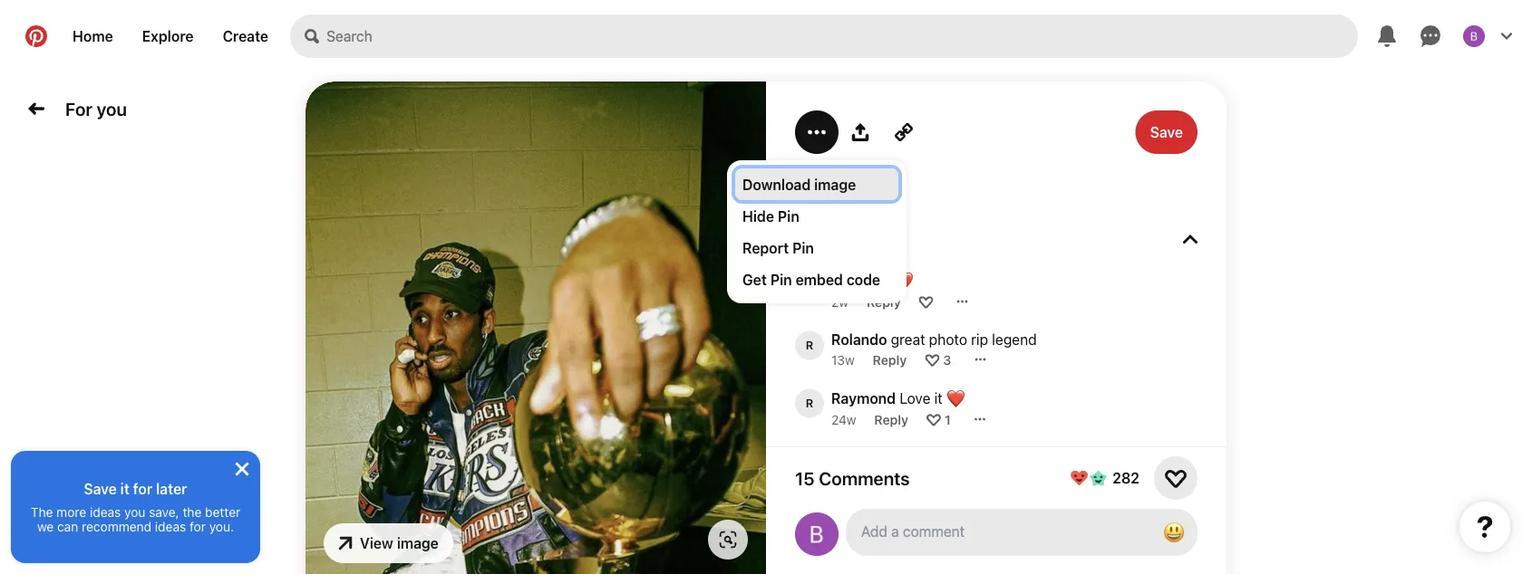 Task type: vqa. For each thing, say whether or not it's contained in the screenshot.
Reply related to m
yes



Task type: locate. For each thing, give the bounding box(es) containing it.
0 vertical spatial save
[[1150, 124, 1183, 141]]

pin right get
[[770, 271, 792, 288]]

282
[[1112, 470, 1140, 487]]

comments
[[795, 228, 886, 250], [819, 468, 910, 489]]

view image
[[360, 535, 439, 553]]

pin right hide
[[778, 208, 799, 225]]

0 vertical spatial react image
[[919, 295, 933, 309]]

open link icon image
[[338, 537, 353, 551]]

reply for raymond
[[874, 412, 908, 427]]

download image
[[743, 176, 856, 193]]

react image down ora love it ❤️ on the bottom right of the page
[[917, 532, 932, 547]]

reply
[[867, 294, 901, 309], [873, 352, 907, 367], [874, 412, 908, 427], [867, 472, 901, 487], [865, 532, 899, 547]]

react image
[[925, 353, 940, 367], [927, 413, 941, 427]]

1 horizontal spatial for
[[189, 520, 206, 535]]

2w for m image
[[831, 294, 849, 309]]

❤️ up 1
[[946, 390, 961, 407]]

1 horizontal spatial image
[[814, 176, 856, 193]]

elijah image
[[795, 449, 824, 478]]

home link
[[58, 15, 128, 58]]

image right 'view'
[[397, 535, 439, 553]]

ideas
[[90, 505, 121, 520], [155, 520, 186, 535]]

you
[[97, 98, 127, 119], [124, 505, 145, 520]]

love
[[848, 272, 879, 289], [900, 390, 931, 407], [860, 510, 891, 527]]

1 vertical spatial you
[[124, 505, 145, 520]]

m love it ❤️
[[831, 272, 909, 289]]

save inside save it for later the more ideas you save, the better we can recommend ideas for you.
[[84, 480, 117, 498]]

ora link
[[831, 510, 856, 527]]

2 vertical spatial love
[[860, 510, 891, 527]]

1 vertical spatial image
[[397, 535, 439, 553]]

image inside menu item
[[814, 176, 856, 193]]

0 horizontal spatial for
[[133, 480, 152, 498]]

0 vertical spatial love
[[848, 272, 879, 289]]

for left later
[[133, 480, 152, 498]]

0 horizontal spatial save
[[84, 480, 117, 498]]

1 vertical spatial react image
[[927, 413, 941, 427]]

search icon image
[[305, 29, 319, 44]]

love for m
[[848, 272, 879, 289]]

1 vertical spatial ❤️
[[946, 390, 961, 407]]

reply button
[[867, 294, 901, 309], [873, 352, 907, 367], [874, 412, 908, 427], [867, 472, 901, 487], [865, 532, 899, 547]]

rolando great photo rip legend
[[831, 331, 1037, 349]]

ora image
[[795, 509, 824, 538]]

save button
[[1136, 111, 1198, 154], [1136, 111, 1198, 154]]

reply down m love it ❤️
[[867, 294, 901, 309]]

reply button down great
[[873, 352, 907, 367]]

it for m love it ❤️
[[883, 272, 891, 289]]

image right download
[[814, 176, 856, 193]]

15 comments
[[795, 468, 910, 489]]

0 vertical spatial you
[[97, 98, 127, 119]]

save,
[[149, 505, 179, 520]]

reply down raymond love it ❤️
[[874, 412, 908, 427]]

hide pin
[[743, 208, 799, 225]]

ideas down later
[[155, 520, 186, 535]]

1 horizontal spatial ideas
[[155, 520, 186, 535]]

reply button for rolando
[[873, 352, 907, 367]]

image
[[814, 176, 856, 193], [397, 535, 439, 553]]

1 vertical spatial pin
[[792, 239, 814, 257]]

😃 button
[[846, 510, 1198, 557], [1156, 515, 1192, 551]]

reply down ora love it ❤️ on the bottom right of the page
[[865, 532, 899, 547]]

reply down great
[[873, 352, 907, 367]]

❤️ right the 'ora'
[[907, 510, 921, 527]]

Search text field
[[327, 15, 1358, 58]]

pin up the get pin embed code
[[792, 239, 814, 257]]

0 vertical spatial react image
[[925, 353, 940, 367]]

1 vertical spatial for
[[189, 520, 206, 535]]

1 vertical spatial 2w
[[831, 472, 849, 487]]

rolando image
[[795, 331, 824, 360]]

download
[[743, 176, 811, 193]]

more
[[56, 505, 86, 520]]

reply button down m love it ❤️
[[867, 294, 901, 309]]

react image up rolando great photo rip legend
[[919, 295, 933, 309]]

you.
[[209, 520, 234, 535]]

❤️ for m love it ❤️
[[895, 272, 909, 289]]

reply button down ora love it ❤️ on the bottom right of the page
[[865, 532, 899, 547]]

3 button
[[943, 352, 951, 367]]

1 horizontal spatial save
[[1150, 124, 1183, 141]]

m
[[831, 272, 844, 289]]

reply button up ora love it ❤️ on the bottom right of the page
[[867, 472, 901, 487]]

pin for report
[[792, 239, 814, 257]]

reply button down raymond love it ❤️
[[874, 412, 908, 427]]

expand icon image
[[1183, 232, 1198, 246]]

for left you.
[[189, 520, 206, 535]]

2w
[[831, 294, 849, 309], [831, 472, 849, 487]]

raymond link
[[831, 390, 896, 407]]

2w right elijah icon
[[831, 472, 849, 487]]

image for view image
[[397, 535, 439, 553]]

photo
[[929, 331, 967, 349]]

you right for
[[97, 98, 127, 119]]

reply for ora
[[865, 532, 899, 547]]

for
[[133, 480, 152, 498], [189, 520, 206, 535]]

1 2w from the top
[[831, 294, 849, 309]]

react image
[[919, 295, 933, 309], [917, 532, 932, 547]]

react image for ora love it ❤️
[[917, 532, 932, 547]]

0 vertical spatial pin
[[778, 208, 799, 225]]

it
[[883, 272, 891, 289], [934, 390, 943, 407], [120, 480, 129, 498], [895, 510, 903, 527]]

react image left 3
[[925, 353, 940, 367]]

2 vertical spatial pin
[[770, 271, 792, 288]]

react image left 1 button
[[927, 413, 941, 427]]

ora love it ❤️
[[831, 510, 921, 527]]

b0bth3builder2k23 image
[[795, 513, 839, 557]]

reaction image
[[1165, 468, 1187, 490]]

save
[[1150, 124, 1183, 141], [84, 480, 117, 498]]

create
[[223, 28, 268, 45]]

image inside button
[[397, 535, 439, 553]]

for
[[65, 98, 92, 119]]

1
[[945, 412, 951, 427]]

pin
[[778, 208, 799, 225], [792, 239, 814, 257], [770, 271, 792, 288]]

reply button for ora
[[865, 532, 899, 547]]

comments up m
[[795, 228, 886, 250]]

0 horizontal spatial image
[[397, 535, 439, 553]]

rolando link
[[831, 331, 887, 349]]

rip
[[971, 331, 988, 349]]

m image
[[795, 272, 824, 301]]

reply for m
[[867, 294, 901, 309]]

0 vertical spatial image
[[814, 176, 856, 193]]

1 vertical spatial save
[[84, 480, 117, 498]]

2 vertical spatial ❤️
[[907, 510, 921, 527]]

raymond
[[831, 390, 896, 407]]

comments up ora love it ❤️ on the bottom right of the page
[[819, 468, 910, 489]]

embed
[[796, 271, 843, 288]]

0 vertical spatial 2w
[[831, 294, 849, 309]]

save for save it for later the more ideas you save, the better we can recommend ideas for you.
[[84, 480, 117, 498]]

get pin embed code
[[743, 271, 880, 288]]

ideas right more
[[90, 505, 121, 520]]

m link
[[831, 272, 844, 289]]

15
[[795, 468, 815, 489]]

24w
[[831, 412, 856, 427]]

❤️ right code
[[895, 272, 909, 289]]

1 vertical spatial love
[[900, 390, 931, 407]]

0 vertical spatial for
[[133, 480, 152, 498]]

❤️
[[895, 272, 909, 289], [946, 390, 961, 407], [907, 510, 921, 527]]

2w down m link
[[831, 294, 849, 309]]

2 2w from the top
[[831, 472, 849, 487]]

ora
[[831, 510, 856, 527]]

view
[[360, 535, 393, 553]]

you left save,
[[124, 505, 145, 520]]

0 vertical spatial ❤️
[[895, 272, 909, 289]]

1 vertical spatial react image
[[917, 532, 932, 547]]

save for save
[[1150, 124, 1183, 141]]



Task type: describe. For each thing, give the bounding box(es) containing it.
you inside save it for later the more ideas you save, the better we can recommend ideas for you.
[[124, 505, 145, 520]]

save it for later the more ideas you save, the better we can recommend ideas for you.
[[31, 480, 240, 535]]

the
[[31, 505, 53, 520]]

get
[[743, 271, 767, 288]]

reply button for m
[[867, 294, 901, 309]]

legend
[[992, 331, 1037, 349]]

you inside button
[[97, 98, 127, 119]]

great
[[891, 331, 925, 349]]

it for raymond love it ❤️
[[934, 390, 943, 407]]

recommend
[[82, 520, 151, 535]]

home
[[73, 28, 113, 45]]

react image for m love it ❤️
[[919, 295, 933, 309]]

download image menu item
[[735, 169, 899, 200]]

love for raymond
[[900, 390, 931, 407]]

reply up ora love it ❤️ on the bottom right of the page
[[867, 472, 901, 487]]

react image for it
[[927, 413, 941, 427]]

create link
[[208, 15, 283, 58]]

react image for photo
[[925, 353, 940, 367]]

Add a comment field
[[862, 523, 1141, 540]]

1 button
[[945, 412, 951, 427]]

love for ora
[[860, 510, 891, 527]]

bob builder image
[[1463, 25, 1485, 47]]

it for ora love it ❤️
[[895, 510, 903, 527]]

pin for hide
[[778, 208, 799, 225]]

1w
[[831, 532, 847, 547]]

the
[[183, 505, 202, 520]]

click to shop image
[[719, 531, 737, 549]]

😃
[[1163, 520, 1185, 545]]

reply for rolando
[[873, 352, 907, 367]]

report
[[743, 239, 789, 257]]

for you
[[65, 98, 127, 119]]

for you button
[[58, 91, 134, 127]]

1 vertical spatial comments
[[819, 468, 910, 489]]

view image link
[[324, 524, 453, 564]]

2w for elijah icon
[[831, 472, 849, 487]]

3
[[943, 352, 951, 367]]

can
[[57, 520, 78, 535]]

later
[[156, 480, 187, 498]]

❤️ for ora love it ❤️
[[907, 510, 921, 527]]

explore
[[142, 28, 194, 45]]

image for download image
[[814, 176, 856, 193]]

0 horizontal spatial ideas
[[90, 505, 121, 520]]

raymond love it ❤️
[[831, 390, 961, 407]]

better
[[205, 505, 240, 520]]

comments button
[[795, 228, 1198, 250]]

it inside save it for later the more ideas you save, the better we can recommend ideas for you.
[[120, 480, 129, 498]]

code
[[847, 271, 880, 288]]

report pin
[[743, 239, 814, 257]]

hide
[[743, 208, 774, 225]]

pin for get
[[770, 271, 792, 288]]

we
[[37, 520, 54, 535]]

reply button for raymond
[[874, 412, 908, 427]]

view image button
[[324, 524, 453, 564]]

0 vertical spatial comments
[[795, 228, 886, 250]]

explore link
[[128, 15, 208, 58]]

13w
[[831, 352, 855, 367]]

rolando
[[831, 331, 887, 349]]

raymond image
[[795, 389, 824, 418]]

❤️ for raymond love it ❤️
[[946, 390, 961, 407]]



